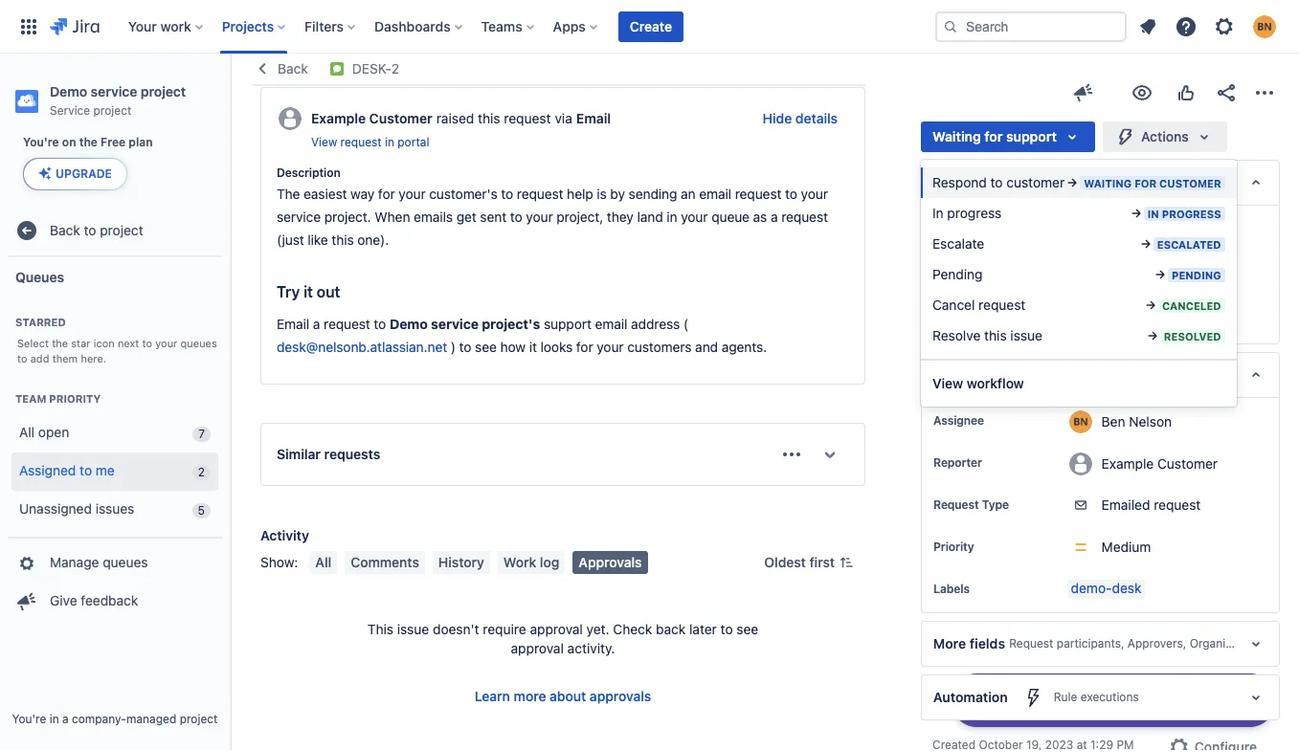 Task type: locate. For each thing, give the bounding box(es) containing it.
2 horizontal spatial in
[[667, 209, 678, 225]]

16h
[[1137, 299, 1160, 315]]

Search field
[[936, 11, 1127, 42]]

1 vertical spatial oct
[[944, 285, 967, 302]]

customer right be
[[1107, 700, 1165, 716]]

view up assignee at the bottom of the page
[[933, 375, 964, 392]]

0 horizontal spatial waiting
[[933, 128, 982, 145]]

looks
[[541, 339, 573, 355]]

create inside primary element
[[630, 18, 672, 34]]

as
[[753, 209, 768, 225]]

issue down teams
[[471, 47, 504, 63]]

issue for this issue doesn't require approval yet. check back later to see approval activity.
[[397, 622, 429, 638]]

2 oct from the top
[[944, 285, 967, 302]]

back for back to project
[[50, 222, 80, 238]]

support inside dropdown button
[[1007, 128, 1057, 145]]

email down try
[[277, 316, 310, 332]]

to up within 16h button
[[1131, 280, 1144, 296]]

to right sent
[[510, 209, 523, 225]]

emailed request
[[1102, 497, 1201, 513]]

demo up pretend
[[1009, 684, 1041, 698]]

1 vertical spatial in
[[667, 209, 678, 225]]

resolution
[[1147, 280, 1208, 296]]

for up when
[[378, 186, 395, 202]]

2 time from the top
[[1097, 280, 1128, 296]]

request
[[504, 110, 551, 126], [341, 135, 382, 149], [517, 186, 564, 202], [735, 186, 782, 202], [782, 209, 828, 225], [979, 297, 1026, 313], [324, 316, 370, 332], [1154, 497, 1201, 513]]

1 horizontal spatial issue
[[471, 47, 504, 63]]

time inside time to resolution within 16h
[[1097, 280, 1128, 296]]

assignee pin to top. only you can see pinned fields. image
[[988, 414, 1004, 429]]

view up description
[[311, 135, 337, 149]]

customer inside demo basics pretend to be a customer
[[1107, 700, 1165, 716]]

check
[[613, 622, 653, 638]]

0 horizontal spatial see
[[475, 339, 497, 355]]

group
[[8, 537, 222, 627]]

1 horizontal spatial first
[[1147, 226, 1172, 242]]

pm
[[1032, 232, 1053, 248], [1032, 285, 1053, 302]]

view inside button
[[933, 375, 964, 392]]

more fields
[[934, 636, 1006, 652]]

to right later
[[721, 622, 733, 638]]

demo for demo service project
[[50, 83, 87, 100]]

oldest first button
[[753, 552, 866, 575]]

the
[[79, 135, 98, 149], [52, 337, 68, 350]]

to down 'upgrade'
[[84, 222, 96, 238]]

to left add at the left
[[17, 352, 27, 365]]

1 vertical spatial issue
[[1011, 328, 1043, 344]]

team
[[15, 392, 46, 405]]

email left address
[[595, 316, 628, 332]]

0 horizontal spatial first
[[810, 555, 835, 571]]

0 vertical spatial first
[[1147, 226, 1172, 242]]

first up 8h
[[1147, 226, 1172, 242]]

comments
[[351, 555, 419, 571]]

0 vertical spatial within
[[1097, 245, 1134, 262]]

project up plan
[[141, 83, 186, 100]]

waiting for support button
[[921, 122, 1096, 152]]

1 vertical spatial view
[[933, 375, 964, 392]]

the for select
[[52, 337, 68, 350]]

it right how
[[529, 339, 537, 355]]

the
[[277, 186, 300, 202]]

0 vertical spatial time
[[1097, 226, 1128, 242]]

service
[[91, 83, 137, 100], [277, 209, 321, 225], [431, 316, 479, 332]]

jira image
[[50, 15, 99, 38], [50, 15, 99, 38]]

1 vertical spatial email
[[277, 316, 310, 332]]

within left 8h
[[1097, 245, 1134, 262]]

in down slas
[[933, 205, 944, 221]]

0 horizontal spatial in
[[933, 205, 944, 221]]

2 horizontal spatial demo
[[1009, 684, 1041, 698]]

back link
[[249, 54, 314, 84]]

customer up progress
[[1160, 177, 1222, 189]]

approval up activity.
[[530, 622, 583, 638]]

learn more about approvals button
[[463, 682, 663, 713]]

approval down the require
[[511, 641, 564, 657]]

2 vertical spatial demo
[[1009, 684, 1041, 698]]

here.
[[81, 352, 106, 365]]

1 vertical spatial pm
[[1032, 285, 1053, 302]]

create subtask
[[293, 47, 389, 63]]

free
[[101, 135, 126, 149]]

it right try
[[304, 284, 313, 301]]

1 horizontal spatial it
[[529, 339, 537, 355]]

feedback
[[81, 593, 138, 609]]

you're in a company-managed project
[[12, 713, 218, 727]]

all right show:
[[316, 555, 332, 571]]

upgrade
[[56, 167, 112, 181]]

01:29 right "23"
[[991, 285, 1029, 302]]

1 vertical spatial queues
[[103, 555, 148, 571]]

service up the )
[[431, 316, 479, 332]]

1 horizontal spatial queues
[[181, 337, 217, 350]]

you're for you're on the free plan
[[23, 135, 59, 149]]

0 horizontal spatial it
[[304, 284, 313, 301]]

1 horizontal spatial support
[[1007, 128, 1057, 145]]

2 vertical spatial service
[[431, 316, 479, 332]]

copy link to issue image
[[396, 60, 411, 76]]

time
[[1097, 226, 1128, 242], [1097, 280, 1128, 296]]

all inside button
[[316, 555, 332, 571]]

your profile and settings image
[[1254, 15, 1277, 38]]

give
[[50, 593, 77, 609]]

2 vertical spatial this
[[985, 328, 1007, 344]]

in for in progress
[[1148, 207, 1160, 220]]

1 vertical spatial example
[[1102, 456, 1154, 472]]

within
[[1097, 245, 1134, 262], [1097, 299, 1134, 315]]

cancel request
[[933, 297, 1026, 313]]

1 horizontal spatial create
[[630, 18, 672, 34]]

1 vertical spatial within
[[1097, 299, 1134, 315]]

priority up open at the left of the page
[[49, 392, 101, 405]]

approval
[[530, 622, 583, 638], [511, 641, 564, 657]]

for right "looks"
[[576, 339, 593, 355]]

0 vertical spatial 2
[[392, 60, 399, 77]]

all inside team priority group
[[19, 424, 35, 441]]

0 horizontal spatial service
[[91, 83, 137, 100]]

your
[[399, 186, 426, 202], [801, 186, 828, 202], [526, 209, 553, 225], [681, 209, 708, 225], [155, 337, 178, 350], [597, 339, 624, 355]]

request up desk@nelsonb.atlassian.net link
[[324, 316, 370, 332]]

0 vertical spatial queues
[[181, 337, 217, 350]]

0 horizontal spatial support
[[544, 316, 592, 332]]

example customer raised this request via email
[[311, 110, 611, 126]]

1 01:29 from the top
[[991, 232, 1029, 248]]

request up as
[[735, 186, 782, 202]]

customer
[[1007, 174, 1065, 191], [1160, 177, 1222, 189], [1107, 700, 1165, 716]]

the right on
[[79, 135, 98, 149]]

0 horizontal spatial this
[[332, 232, 354, 248]]

customer for respond to customer
[[1007, 174, 1065, 191]]

example up emailed
[[1102, 456, 1154, 472]]

1 vertical spatial demo
[[390, 316, 428, 332]]

1 horizontal spatial view
[[933, 375, 964, 392]]

request down example customer
[[1154, 497, 1201, 513]]

2 pm from the top
[[1032, 285, 1053, 302]]

a right as
[[771, 209, 778, 225]]

0 vertical spatial priority
[[49, 392, 101, 405]]

0 vertical spatial demo
[[50, 83, 87, 100]]

view request in portal
[[311, 135, 430, 149]]

service up (just
[[277, 209, 321, 225]]

waiting for customer
[[1084, 177, 1222, 189]]

them
[[52, 352, 78, 365]]

pending up canceled
[[1172, 269, 1222, 281]]

priority left priority pin to top. only you can see pinned fields. image
[[934, 540, 975, 555]]

1 vertical spatial priority
[[934, 540, 975, 555]]

show image
[[815, 440, 846, 470]]

later
[[690, 622, 717, 638]]

starred group
[[8, 296, 222, 372]]

this right raised
[[478, 110, 501, 126]]

0 horizontal spatial demo
[[50, 83, 87, 100]]

manage
[[50, 555, 99, 571]]

to right respond
[[991, 174, 1003, 191]]

0 horizontal spatial view
[[311, 135, 337, 149]]

pending
[[933, 266, 983, 283], [1172, 269, 1222, 281]]

1 horizontal spatial email
[[576, 110, 611, 126]]

0 horizontal spatial all
[[19, 424, 35, 441]]

queues right next
[[181, 337, 217, 350]]

within inside time to first response within 8h
[[1097, 245, 1134, 262]]

sidebar navigation image
[[209, 77, 251, 115]]

oct left 20
[[944, 232, 967, 248]]

1 vertical spatial service
[[277, 209, 321, 225]]

automation
[[934, 690, 1008, 706]]

0 vertical spatial it
[[304, 284, 313, 301]]

approvals
[[579, 555, 642, 571]]

service up free
[[91, 83, 137, 100]]

0 vertical spatial customer
[[369, 110, 433, 126]]

to left me on the bottom left of the page
[[80, 463, 92, 479]]

0 vertical spatial 01:29
[[991, 232, 1029, 248]]

0 horizontal spatial the
[[52, 337, 68, 350]]

your left customers at top
[[597, 339, 624, 355]]

see inside this issue doesn't require approval yet. check back later to see approval activity.
[[737, 622, 759, 638]]

escalate
[[933, 236, 985, 252]]

get
[[457, 209, 477, 225]]

you're left on
[[23, 135, 59, 149]]

labels pin to top. only you can see pinned fields. image
[[974, 582, 989, 598]]

land
[[637, 209, 663, 225]]

0 vertical spatial create
[[630, 18, 672, 34]]

0 horizontal spatial back
[[50, 222, 80, 238]]

back left service request icon
[[278, 60, 308, 77]]

it inside email a request to demo service project's support email address ( desk@nelsonb.atlassian.net ) to see how it looks for your customers and agents.
[[529, 339, 537, 355]]

oldest
[[765, 555, 806, 571]]

1 vertical spatial see
[[737, 622, 759, 638]]

issue inside this issue doesn't require approval yet. check back later to see approval activity.
[[397, 622, 429, 638]]

in inside the easiest way for your customer's to request help is by sending an email request to your service project. when emails get sent to your project, they land in your queue as a request (just like this one).
[[667, 209, 678, 225]]

details
[[934, 367, 979, 383]]

apps button
[[548, 11, 605, 42]]

demo basics pretend to be a customer
[[1009, 684, 1165, 716]]

create down filters
[[293, 47, 335, 63]]

your work
[[128, 18, 191, 34]]

you're on the free plan
[[23, 135, 153, 149]]

1 vertical spatial all
[[316, 555, 332, 571]]

time for time to resolution within 16h
[[1097, 280, 1128, 296]]

pm right "23"
[[1032, 285, 1053, 302]]

help image
[[1175, 15, 1198, 38]]

2 within from the top
[[1097, 299, 1134, 315]]

oct 23 01:29 pm
[[944, 285, 1053, 302]]

give feedback image
[[1073, 81, 1096, 104]]

demo-
[[1071, 581, 1113, 597]]

0 vertical spatial back
[[278, 60, 308, 77]]

email right an
[[699, 186, 732, 202]]

demo inside "demo service project service project"
[[50, 83, 87, 100]]

see left how
[[475, 339, 497, 355]]

starred select the star icon next to your queues to add them here.
[[15, 316, 217, 365]]

try it out
[[277, 284, 340, 301]]

executions
[[1081, 691, 1140, 705]]

1 horizontal spatial email
[[699, 186, 732, 202]]

2 vertical spatial issue
[[397, 622, 429, 638]]

1 horizontal spatial in
[[1148, 207, 1160, 220]]

1 vertical spatial 2
[[198, 465, 205, 479]]

request left "via"
[[504, 110, 551, 126]]

this down the cancel request
[[985, 328, 1007, 344]]

agents.
[[722, 339, 767, 355]]

pending up "23"
[[933, 266, 983, 283]]

an
[[681, 186, 696, 202]]

banner
[[0, 0, 1300, 54]]

filters button
[[299, 11, 363, 42]]

in left company- at the left of the page
[[49, 713, 59, 727]]

back to project
[[50, 222, 143, 238]]

support up "looks"
[[544, 316, 592, 332]]

pm right 20
[[1032, 232, 1053, 248]]

oldest first
[[765, 555, 835, 571]]

0 horizontal spatial priority
[[49, 392, 101, 405]]

to up 8h
[[1131, 226, 1144, 242]]

2 01:29 from the top
[[991, 285, 1029, 302]]

menu bar
[[306, 552, 652, 575]]

waiting up respond
[[933, 128, 982, 145]]

issue down oct 23 01:29 pm on the top right
[[1011, 328, 1043, 344]]

demo service project service project
[[50, 83, 186, 118]]

search image
[[943, 19, 959, 34]]

2 vertical spatial in
[[49, 713, 59, 727]]

slas element
[[921, 160, 1281, 206]]

more fields element
[[921, 622, 1281, 668]]

1 horizontal spatial customer
[[1158, 456, 1218, 472]]

project,
[[557, 209, 604, 225]]

respond
[[933, 174, 987, 191]]

1 vertical spatial the
[[52, 337, 68, 350]]

customer up the emailed request
[[1158, 456, 1218, 472]]

0 vertical spatial support
[[1007, 128, 1057, 145]]

me
[[96, 463, 115, 479]]

0 vertical spatial see
[[475, 339, 497, 355]]

the inside starred select the star icon next to your queues to add them here.
[[52, 337, 68, 350]]

0 horizontal spatial email
[[595, 316, 628, 332]]

back up queues
[[50, 222, 80, 238]]

all open
[[19, 424, 69, 441]]

0 horizontal spatial issue
[[397, 622, 429, 638]]

time inside time to first response within 8h
[[1097, 226, 1128, 242]]

support up 'respond to customer'
[[1007, 128, 1057, 145]]

1 horizontal spatial see
[[737, 622, 759, 638]]

0 vertical spatial oct
[[944, 232, 967, 248]]

for up 'respond to customer'
[[985, 128, 1003, 145]]

1 pm from the top
[[1032, 232, 1053, 248]]

project
[[141, 83, 186, 100], [93, 103, 132, 118], [100, 222, 143, 238], [180, 713, 218, 727]]

waiting for waiting for customer
[[1084, 177, 1132, 189]]

1 time from the top
[[1097, 226, 1128, 242]]

1 vertical spatial it
[[529, 339, 537, 355]]

within left 16h
[[1097, 299, 1134, 315]]

nelson
[[1130, 413, 1173, 430]]

add
[[30, 352, 49, 365]]

to inside demo basics pretend to be a customer
[[1061, 700, 1073, 716]]

1 horizontal spatial 2
[[392, 60, 399, 77]]

0 horizontal spatial create
[[293, 47, 335, 63]]

demo up desk@nelsonb.atlassian.net link
[[390, 316, 428, 332]]

demo for demo basics
[[1009, 684, 1041, 698]]

queues up give feedback button at left
[[103, 555, 148, 571]]

request inside email a request to demo service project's support email address ( desk@nelsonb.atlassian.net ) to see how it looks for your customers and agents.
[[324, 316, 370, 332]]

0 horizontal spatial in
[[49, 713, 59, 727]]

1 within from the top
[[1097, 245, 1134, 262]]

waiting up within 8h button
[[1084, 177, 1132, 189]]

1 vertical spatial 01:29
[[991, 285, 1029, 302]]

unassigned issues
[[19, 501, 134, 517]]

this down project.
[[332, 232, 354, 248]]

automation element
[[921, 675, 1281, 721]]

next
[[118, 337, 139, 350]]

all button
[[310, 552, 337, 575]]

issue
[[471, 47, 504, 63], [1011, 328, 1043, 344], [397, 622, 429, 638]]

your down an
[[681, 209, 708, 225]]

1 vertical spatial waiting
[[1084, 177, 1132, 189]]

emailed
[[1102, 497, 1151, 513]]

1 oct from the top
[[944, 232, 967, 248]]

time up within 8h button
[[1097, 226, 1128, 242]]

0 vertical spatial the
[[79, 135, 98, 149]]

demo inside demo basics pretend to be a customer
[[1009, 684, 1041, 698]]

waiting inside dropdown button
[[933, 128, 982, 145]]

all left open at the left of the page
[[19, 424, 35, 441]]

it
[[304, 284, 313, 301], [529, 339, 537, 355]]

all for all
[[316, 555, 332, 571]]

0 vertical spatial waiting
[[933, 128, 982, 145]]

create right apps dropdown button
[[630, 18, 672, 34]]

see inside email a request to demo service project's support email address ( desk@nelsonb.atlassian.net ) to see how it looks for your customers and agents.
[[475, 339, 497, 355]]

request left help
[[517, 186, 564, 202]]

example up view request in portal
[[311, 110, 366, 126]]

request right as
[[782, 209, 828, 225]]

1 vertical spatial you're
[[12, 713, 46, 727]]

1 vertical spatial email
[[595, 316, 628, 332]]

this inside the easiest way for your customer's to request help is by sending an email request to your service project. when emails get sent to your project, they land in your queue as a request (just like this one).
[[332, 232, 354, 248]]

2 horizontal spatial service
[[431, 316, 479, 332]]

email right "via"
[[576, 110, 611, 126]]

1 horizontal spatial back
[[278, 60, 308, 77]]

0 vertical spatial pm
[[1032, 232, 1053, 248]]

1 horizontal spatial the
[[79, 135, 98, 149]]

0 horizontal spatial 2
[[198, 465, 205, 479]]

a right be
[[1096, 700, 1103, 716]]

watch options: you are not watching this issue, 0 people watching image
[[1131, 81, 1154, 104]]

customer up portal
[[369, 110, 433, 126]]

appswitcher icon image
[[17, 15, 40, 38]]

01:29 for 20
[[991, 232, 1029, 248]]

service inside email a request to demo service project's support email address ( desk@nelsonb.atlassian.net ) to see how it looks for your customers and agents.
[[431, 316, 479, 332]]

issue for link issue
[[471, 47, 504, 63]]

1 horizontal spatial in
[[385, 135, 395, 149]]

to left be
[[1061, 700, 1073, 716]]

1 horizontal spatial waiting
[[1084, 177, 1132, 189]]

issue inside button
[[471, 47, 504, 63]]

in
[[933, 205, 944, 221], [1148, 207, 1160, 220]]

to inside time to first response within 8h
[[1131, 226, 1144, 242]]

issue right this
[[397, 622, 429, 638]]

customer down waiting for support dropdown button on the right
[[1007, 174, 1065, 191]]

first left newest first image
[[810, 555, 835, 571]]

0 vertical spatial view
[[311, 135, 337, 149]]

see right later
[[737, 622, 759, 638]]

a down try it out
[[313, 316, 320, 332]]

0 vertical spatial in
[[385, 135, 395, 149]]

to right the )
[[459, 339, 472, 355]]

time for time to first response within 8h
[[1097, 226, 1128, 242]]

back
[[278, 60, 308, 77], [50, 222, 80, 238]]

your right next
[[155, 337, 178, 350]]

0 horizontal spatial email
[[277, 316, 310, 332]]

within inside time to resolution within 16h
[[1097, 299, 1134, 315]]

notifications image
[[1137, 15, 1160, 38]]

queues inside starred select the star icon next to your queues to add them here.
[[181, 337, 217, 350]]

0 vertical spatial issue
[[471, 47, 504, 63]]

1 horizontal spatial example
[[1102, 456, 1154, 472]]

0 vertical spatial example
[[311, 110, 366, 126]]

view workflow
[[933, 375, 1025, 392]]

1 vertical spatial support
[[544, 316, 592, 332]]

to inside this issue doesn't require approval yet. check back later to see approval activity.
[[721, 622, 733, 638]]

customer for example customer
[[1158, 456, 1218, 472]]

example for example customer raised this request via email
[[311, 110, 366, 126]]

oct
[[944, 232, 967, 248], [944, 285, 967, 302]]

the for on
[[79, 135, 98, 149]]

oct left "23"
[[944, 285, 967, 302]]

sending
[[629, 186, 678, 202]]

progress
[[948, 205, 1002, 221]]

in down waiting for customer
[[1148, 207, 1160, 220]]

1 vertical spatial create
[[293, 47, 335, 63]]

email inside email a request to demo service project's support email address ( desk@nelsonb.atlassian.net ) to see how it looks for your customers and agents.
[[277, 316, 310, 332]]

1 horizontal spatial demo
[[390, 316, 428, 332]]

oct for oct 20 01:29 pm
[[944, 232, 967, 248]]

waiting for waiting for support
[[933, 128, 982, 145]]

1 vertical spatial time
[[1097, 280, 1128, 296]]



Task type: describe. For each thing, give the bounding box(es) containing it.
customer's
[[429, 186, 498, 202]]

queues inside button
[[103, 555, 148, 571]]

address
[[631, 316, 680, 332]]

email inside the easiest way for your customer's to request help is by sending an email request to your service project. when emails get sent to your project, they land in your queue as a request (just like this one).
[[699, 186, 732, 202]]

priority pin to top. only you can see pinned fields. image
[[978, 540, 994, 556]]

company-
[[72, 713, 126, 727]]

2 horizontal spatial this
[[985, 328, 1007, 344]]

team priority group
[[8, 372, 222, 537]]

for inside the easiest way for your customer's to request help is by sending an email request to your service project. when emails get sent to your project, they land in your queue as a request (just like this one).
[[378, 186, 395, 202]]

priority inside team priority group
[[49, 392, 101, 405]]

7
[[198, 427, 205, 441]]

1 horizontal spatial priority
[[934, 540, 975, 555]]

more
[[934, 636, 967, 652]]

dashboards button
[[369, 11, 470, 42]]

a left company- at the left of the page
[[62, 713, 69, 727]]

time to first response within 8h
[[1097, 226, 1232, 262]]

create for create
[[630, 18, 672, 34]]

respond to customer
[[933, 174, 1065, 191]]

your up when
[[399, 186, 426, 202]]

project right managed
[[180, 713, 218, 727]]

your inside starred select the star icon next to your queues to add them here.
[[155, 337, 178, 350]]

type
[[982, 498, 1010, 512]]

actions image
[[1254, 81, 1277, 104]]

dashboards
[[375, 18, 451, 34]]

activity
[[261, 528, 309, 544]]

for inside email a request to demo service project's support email address ( desk@nelsonb.atlassian.net ) to see how it looks for your customers and agents.
[[576, 339, 593, 355]]

service inside "demo service project service project"
[[91, 83, 137, 100]]

first inside button
[[810, 555, 835, 571]]

is
[[597, 186, 607, 202]]

oct for oct 23 01:29 pm
[[944, 285, 967, 302]]

create for create subtask
[[293, 47, 335, 63]]

customers
[[628, 339, 692, 355]]

this issue doesn't require approval yet. check back later to see approval activity.
[[368, 622, 759, 657]]

menu bar containing all
[[306, 552, 652, 575]]

project down 'upgrade'
[[100, 222, 143, 238]]

similar requests
[[277, 446, 381, 463]]

all for all open
[[19, 424, 35, 441]]

pm for oct 23 01:29 pm
[[1032, 285, 1053, 302]]

approvals button
[[573, 552, 648, 575]]

customer for example customer raised this request via email
[[369, 110, 433, 126]]

activity.
[[568, 641, 615, 657]]

create subtask button
[[261, 40, 401, 71]]

description
[[277, 166, 341, 180]]

1 horizontal spatial pending
[[1172, 269, 1222, 281]]

similar
[[277, 446, 321, 463]]

response
[[1175, 226, 1232, 242]]

easiest
[[304, 186, 347, 202]]

resolve
[[933, 328, 981, 344]]

be
[[1077, 700, 1092, 716]]

time to resolution within 16h
[[1097, 280, 1208, 315]]

work
[[504, 555, 537, 571]]

email inside email a request to demo service project's support email address ( desk@nelsonb.atlassian.net ) to see how it looks for your customers and agents.
[[595, 316, 628, 332]]

select
[[17, 337, 49, 350]]

desk@nelsonb.atlassian.net
[[277, 339, 447, 355]]

out
[[317, 284, 340, 301]]

demo-desk
[[1071, 581, 1142, 597]]

to up desk@nelsonb.atlassian.net
[[374, 316, 386, 332]]

back for back
[[278, 60, 308, 77]]

basics
[[1044, 684, 1081, 698]]

work
[[160, 18, 191, 34]]

unassigned
[[19, 501, 92, 517]]

manage queues
[[50, 555, 148, 571]]

share image
[[1215, 81, 1238, 104]]

your inside email a request to demo service project's support email address ( desk@nelsonb.atlassian.net ) to see how it looks for your customers and agents.
[[597, 339, 624, 355]]

to down the hide details button
[[785, 186, 798, 202]]

hide
[[763, 110, 792, 126]]

project up free
[[93, 103, 132, 118]]

first inside time to first response within 8h
[[1147, 226, 1172, 242]]

2 horizontal spatial issue
[[1011, 328, 1043, 344]]

request up way
[[341, 135, 382, 149]]

close image
[[1242, 693, 1258, 709]]

teams button
[[476, 11, 542, 42]]

you're for you're in a company-managed project
[[12, 713, 46, 727]]

comments button
[[345, 552, 425, 575]]

request up resolve this issue
[[979, 297, 1026, 313]]

example for example customer
[[1102, 456, 1154, 472]]

in for in progress
[[933, 205, 944, 221]]

(
[[684, 316, 689, 332]]

way
[[351, 186, 375, 202]]

0 vertical spatial approval
[[530, 622, 583, 638]]

to inside time to resolution within 16h
[[1131, 280, 1144, 296]]

to inside back to project link
[[84, 222, 96, 238]]

back to project link
[[8, 212, 222, 250]]

support inside email a request to demo service project's support email address ( desk@nelsonb.atlassian.net ) to see how it looks for your customers and agents.
[[544, 316, 592, 332]]

view for view request in portal
[[311, 135, 337, 149]]

emails
[[414, 209, 453, 225]]

request type
[[934, 498, 1010, 512]]

issues
[[96, 501, 134, 517]]

oct 20 01:29 pm
[[944, 232, 1053, 248]]

group containing manage queues
[[8, 537, 222, 627]]

23
[[970, 285, 988, 302]]

for inside dropdown button
[[985, 128, 1003, 145]]

on
[[62, 135, 76, 149]]

create button
[[619, 11, 684, 42]]

1 vertical spatial approval
[[511, 641, 564, 657]]

history
[[439, 555, 485, 571]]

0 horizontal spatial pending
[[933, 266, 983, 283]]

0 vertical spatial this
[[478, 110, 501, 126]]

a inside demo basics pretend to be a customer
[[1096, 700, 1103, 716]]

link issue
[[441, 47, 504, 63]]

project.
[[324, 209, 371, 225]]

via
[[555, 110, 573, 126]]

customer for waiting for customer
[[1160, 177, 1222, 189]]

to inside team priority group
[[80, 463, 92, 479]]

service inside the easiest way for your customer's to request help is by sending an email request to your service project. when emails get sent to your project, they land in your queue as a request (just like this one).
[[277, 209, 321, 225]]

learn more about approvals
[[475, 689, 652, 705]]

try
[[277, 284, 300, 301]]

desk-2
[[352, 60, 399, 77]]

a inside the easiest way for your customer's to request help is by sending an email request to your service project. when emails get sent to your project, they land in your queue as a request (just like this one).
[[771, 209, 778, 225]]

20
[[970, 232, 988, 248]]

resolve this issue
[[933, 328, 1043, 344]]

waiting for support
[[933, 128, 1057, 145]]

plan
[[129, 135, 153, 149]]

subtask
[[339, 47, 389, 63]]

open
[[38, 424, 69, 441]]

raised
[[437, 110, 474, 126]]

primary element
[[11, 0, 936, 53]]

this
[[368, 622, 394, 638]]

reporter pin to top. only you can see pinned fields. image
[[986, 456, 1002, 471]]

when
[[375, 209, 410, 225]]

example customer
[[1102, 456, 1218, 472]]

a inside email a request to demo service project's support email address ( desk@nelsonb.atlassian.net ) to see how it looks for your customers and agents.
[[313, 316, 320, 332]]

2 inside "link"
[[392, 60, 399, 77]]

view for view workflow
[[933, 375, 964, 392]]

apps
[[553, 18, 586, 34]]

within 16h button
[[1097, 298, 1160, 317]]

to right next
[[142, 337, 152, 350]]

approvals
[[590, 689, 652, 705]]

teams
[[481, 18, 523, 34]]

help
[[567, 186, 594, 202]]

desk@nelsonb.atlassian.net link
[[277, 339, 447, 355]]

actions button
[[1103, 122, 1228, 152]]

your down details
[[801, 186, 828, 202]]

vote options: no one has voted for this issue yet. image
[[1175, 81, 1198, 104]]

0 vertical spatial email
[[576, 110, 611, 126]]

give feedback button
[[8, 583, 222, 621]]

demo inside email a request to demo service project's support email address ( desk@nelsonb.atlassian.net ) to see how it looks for your customers and agents.
[[390, 316, 428, 332]]

details element
[[921, 353, 1281, 399]]

2 inside team priority group
[[198, 465, 205, 479]]

assigned to me
[[19, 463, 115, 479]]

pm for oct 20 01:29 pm
[[1032, 232, 1053, 248]]

more
[[514, 689, 546, 705]]

team priority
[[15, 392, 101, 405]]

service
[[50, 103, 90, 118]]

pretend
[[1009, 700, 1057, 716]]

to up sent
[[501, 186, 514, 202]]

link issue button
[[408, 40, 517, 71]]

by
[[611, 186, 625, 202]]

reporter
[[934, 456, 983, 470]]

newest first image
[[839, 556, 854, 571]]

01:29 for 23
[[991, 285, 1029, 302]]

banner containing your work
[[0, 0, 1300, 54]]

for up the in progress
[[1135, 177, 1157, 189]]

rule executions
[[1054, 691, 1140, 705]]

labels
[[934, 582, 970, 597]]

desk-
[[352, 60, 392, 77]]

how
[[501, 339, 526, 355]]

your left project,
[[526, 209, 553, 225]]

settings image
[[1214, 15, 1237, 38]]

show:
[[261, 555, 298, 571]]

service request image
[[329, 61, 345, 77]]



Task type: vqa. For each thing, say whether or not it's contained in the screenshot.
the Get corresponding to Get notifications in chat apps
no



